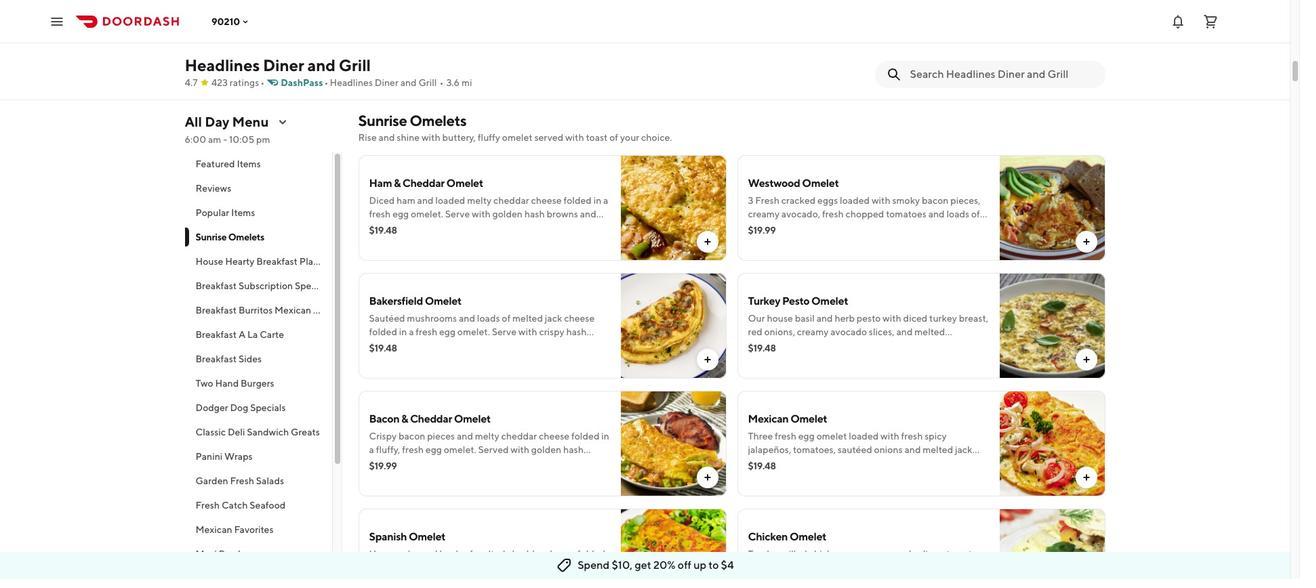 Task type: locate. For each thing, give the bounding box(es) containing it.
cheddar
[[403, 177, 445, 190], [410, 413, 452, 426]]

0 horizontal spatial •
[[261, 77, 265, 88]]

crispy inside chicken omelet tender grilled chicken, creamy avocado slices, tomato and melted jack and cheddar cheese in a three fluffy egg omelet. serve with crispy hash browns and your choi
[[828, 576, 854, 580]]

0 horizontal spatial loads
[[440, 549, 462, 560]]

grill left 3.6
[[419, 77, 437, 88]]

custard
[[548, 16, 581, 27]]

sunrise down "popular"
[[196, 232, 227, 243]]

a inside spanish omelet house salsa and loads of melted cheddar cheese folded in a frsh, fluffy egg omelet. served with golden hash browns and  your choice of buttery toast.
[[379, 563, 384, 574]]

cheese inside spanish omelet house salsa and loads of melted cheddar cheese folded in a frsh, fluffy egg omelet. served with golden hash browns and  your choice of buttery toast.
[[545, 549, 576, 560]]

add item to cart image for bacon & cheddar omelet
[[702, 473, 713, 483]]

melty for bacon & cheddar omelet
[[475, 431, 500, 442]]

toast
[[448, 16, 470, 27], [586, 132, 608, 143]]

1 vertical spatial three
[[923, 563, 946, 574]]

0 vertical spatial grill
[[339, 56, 371, 75]]

fresh up fresh catch seafood
[[230, 476, 254, 487]]

fluffy
[[478, 132, 500, 143], [406, 563, 429, 574], [948, 563, 971, 574]]

omelet
[[502, 132, 533, 143], [817, 431, 847, 442]]

fresh down mushrooms
[[416, 327, 437, 338]]

bakersfield
[[369, 295, 423, 308]]

specials down plates
[[295, 281, 330, 292]]

0 vertical spatial specials
[[295, 281, 330, 292]]

0 vertical spatial served
[[530, 30, 561, 41]]

house down spanish
[[369, 549, 397, 560]]

0 vertical spatial bacon
[[922, 195, 949, 206]]

melty
[[467, 195, 492, 206], [748, 222, 773, 233], [475, 431, 500, 442]]

omelet up mushrooms
[[425, 295, 462, 308]]

0 horizontal spatial house
[[196, 256, 223, 267]]

omelet inside westwood omelet 3 fresh cracked eggs loaded with smoky bacon pieces, creamy avocado, fresh chopped tomatoes and loads of melty jack and cheddar cheese. serve with golden hash browns and your choice of buttery toast.
[[802, 177, 839, 190]]

2 horizontal spatial fluffy
[[948, 563, 971, 574]]

1 horizontal spatial fluffy
[[478, 132, 500, 143]]

1 vertical spatial eggs
[[818, 195, 838, 206]]

0 horizontal spatial $19.99
[[369, 461, 397, 472]]

house left hearty
[[196, 256, 223, 267]]

fresh
[[755, 195, 780, 206], [230, 476, 254, 487], [196, 500, 220, 511]]

1 vertical spatial &
[[401, 413, 408, 426]]

0 vertical spatial mexican
[[275, 305, 311, 316]]

in inside two thick slices of toast soaked in a sweet custard and griddled until browned on both sides. served with three fresh eggs cooked your way, two crispy strips of bacon, two sausages and  golden hash browns.
[[504, 16, 512, 27]]

omelets inside the sunrise omelets rise and shine with buttery, fluffy omelet served with toast of your choice.
[[410, 112, 467, 129]]

cracked
[[782, 195, 816, 206]]

423 ratings •
[[211, 77, 265, 88]]

melty down 3
[[748, 222, 773, 233]]

$19.48 down jalapeños,
[[748, 461, 776, 472]]

2 horizontal spatial loads
[[947, 209, 970, 220]]

hash inside westwood omelet 3 fresh cracked eggs loaded with smoky bacon pieces, creamy avocado, fresh chopped tomatoes and loads of melty jack and cheddar cheese. serve with golden hash browns and your choice of buttery toast.
[[963, 222, 984, 233]]

0 vertical spatial diner
[[263, 56, 304, 75]]

1 horizontal spatial diner
[[375, 77, 399, 88]]

served
[[535, 132, 564, 143]]

2 horizontal spatial crispy
[[828, 576, 854, 580]]

of inside bacon & cheddar omelet crispy bacon pieces and melty cheddar cheese folded in a fluffy, fresh egg omelet. served with golden hash browns and  your choice of buttery toast.
[[472, 458, 481, 469]]

0 vertical spatial cheese.
[[849, 222, 882, 233]]

your
[[449, 43, 468, 54], [620, 132, 640, 143], [369, 222, 388, 233], [800, 236, 819, 247], [421, 340, 440, 351], [421, 458, 440, 469], [936, 458, 955, 469], [421, 576, 440, 580], [929, 576, 949, 580]]

toast inside two thick slices of toast soaked in a sweet custard and griddled until browned on both sides. served with three fresh eggs cooked your way, two crispy strips of bacon, two sausages and  golden hash browns.
[[448, 16, 470, 27]]

jack
[[774, 222, 792, 233], [545, 313, 562, 324], [955, 445, 973, 456], [799, 563, 816, 574]]

diner for headlines diner and grill
[[263, 56, 304, 75]]

1 vertical spatial bacon
[[399, 431, 425, 442]]

headlines right dashpass •
[[330, 77, 373, 88]]

omelet up pieces
[[454, 413, 491, 426]]

mexican inside 'mexican omelet three fresh egg omelet loaded with fresh spicy jalapeños, tomatoes, sautéed onions and melted jack cheese. serve with golden hash browns and your choice of buttery toast.'
[[748, 413, 789, 426]]

add item to cart image
[[702, 237, 713, 247], [1081, 355, 1092, 365], [702, 473, 713, 483], [1081, 473, 1092, 483]]

diner down "sausages"
[[375, 77, 399, 88]]

egg down mushrooms
[[439, 327, 456, 338]]

diner up dashpass
[[263, 56, 304, 75]]

choice.
[[641, 132, 672, 143]]

fresh down diced
[[369, 209, 391, 220]]

way,
[[470, 43, 489, 54]]

breakfast up breakfast a la carte
[[196, 305, 237, 316]]

add item to cart image
[[1081, 58, 1092, 68], [1081, 237, 1092, 247], [702, 355, 713, 365]]

diced
[[369, 195, 395, 206]]

omelet up tomatoes,
[[791, 413, 827, 426]]

specials inside 'button'
[[295, 281, 330, 292]]

breakfast inside 'button'
[[196, 281, 237, 292]]

cheddar inside spanish omelet house salsa and loads of melted cheddar cheese folded in a frsh, fluffy egg omelet. served with golden hash browns and  your choice of buttery toast.
[[507, 549, 543, 560]]

1 horizontal spatial sunrise
[[358, 112, 407, 129]]

favorites right morning
[[352, 305, 391, 316]]

three
[[748, 431, 773, 442]]

mexican up carte
[[275, 305, 311, 316]]

omelet inside ham & cheddar omelet diced ham and loaded melty cheddar cheese folded in a fresh egg omelet. serve with golden hash browns and your choice of buttery toast.
[[447, 177, 483, 190]]

0 vertical spatial house
[[196, 256, 223, 267]]

headlines
[[185, 56, 260, 75], [330, 77, 373, 88]]

0 vertical spatial items
[[237, 159, 261, 170]]

specials for dodger dog specials
[[250, 403, 286, 414]]

1 horizontal spatial grill
[[419, 77, 437, 88]]

egg down pieces
[[426, 445, 442, 456]]

fresh catch seafood
[[196, 500, 286, 511]]

crispy inside two thick slices of toast soaked in a sweet custard and griddled until browned on both sides. served with three fresh eggs cooked your way, two crispy strips of bacon, two sausages and  golden hash browns.
[[509, 43, 534, 54]]

your inside the sunrise omelets rise and shine with buttery, fluffy omelet served with toast of your choice.
[[620, 132, 640, 143]]

breakfast up subscription
[[256, 256, 298, 267]]

with inside two thick slices of toast soaked in a sweet custard and griddled until browned on both sides. served with three fresh eggs cooked your way, two crispy strips of bacon, two sausages and  golden hash browns.
[[563, 30, 581, 41]]

loads inside spanish omelet house salsa and loads of melted cheddar cheese folded in a frsh, fluffy egg omelet. served with golden hash browns and  your choice of buttery toast.
[[440, 549, 462, 560]]

•
[[261, 77, 265, 88], [324, 77, 328, 88], [440, 77, 444, 88]]

omelet.
[[411, 209, 443, 220], [458, 327, 490, 338], [444, 445, 476, 456], [449, 563, 482, 574], [748, 576, 781, 580]]

0 horizontal spatial toast
[[448, 16, 470, 27]]

items inside button
[[237, 159, 261, 170]]

0 vertical spatial three
[[583, 30, 607, 41]]

omelet down buttery,
[[447, 177, 483, 190]]

grill down griddled at the left top of the page
[[339, 56, 371, 75]]

two down griddled at the left top of the page
[[369, 57, 386, 68]]

two hand burgers
[[196, 378, 274, 389]]

loads down pieces,
[[947, 209, 970, 220]]

omelet up tomatoes,
[[817, 431, 847, 442]]

cooked
[[415, 43, 447, 54]]

0 horizontal spatial headlines
[[185, 56, 260, 75]]

0 horizontal spatial omelets
[[228, 232, 264, 243]]

westwood omelet 3 fresh cracked eggs loaded with smoky bacon pieces, creamy avocado, fresh chopped tomatoes and loads of melty jack and cheddar cheese. serve with golden hash browns and your choice of buttery toast.
[[748, 177, 984, 247]]

0 horizontal spatial two
[[196, 378, 213, 389]]

hand
[[215, 378, 239, 389]]

loads
[[947, 209, 970, 220], [477, 313, 500, 324], [440, 549, 462, 560]]

and inside the sunrise omelets rise and shine with buttery, fluffy omelet served with toast of your choice.
[[379, 132, 395, 143]]

browns inside bakersfield omelet sautéed mushrooms and loads of melted jack cheese folded in a fresh egg omelet. serve with crispy hash browns and your choice of buttery
[[369, 340, 401, 351]]

2 horizontal spatial fresh
[[755, 195, 780, 206]]

griddled
[[369, 30, 406, 41]]

two left hand
[[196, 378, 213, 389]]

sunrise for sunrise omelets
[[196, 232, 227, 243]]

$19.99 for 3
[[748, 225, 776, 236]]

sunrise up rise
[[358, 112, 407, 129]]

egg down tomato
[[972, 563, 989, 574]]

seafood
[[250, 500, 286, 511]]

sunrise
[[358, 112, 407, 129], [196, 232, 227, 243]]

two hand burgers button
[[185, 372, 332, 396]]

loads right salsa at the left bottom of the page
[[440, 549, 462, 560]]

jack inside chicken omelet tender grilled chicken, creamy avocado slices, tomato and melted jack and cheddar cheese in a three fluffy egg omelet. serve with crispy hash browns and your choi
[[799, 563, 816, 574]]

1 vertical spatial grill
[[419, 77, 437, 88]]

1 horizontal spatial &
[[401, 413, 408, 426]]

browns inside spanish omelet house salsa and loads of melted cheddar cheese folded in a frsh, fluffy egg omelet. served with golden hash browns and  your choice of buttery toast.
[[369, 576, 401, 580]]

two inside two thick slices of toast soaked in a sweet custard and griddled until browned on both sides. served with three fresh eggs cooked your way, two crispy strips of bacon, two sausages and  golden hash browns.
[[369, 16, 387, 27]]

grill
[[339, 56, 371, 75], [419, 77, 437, 88]]

$10,
[[612, 559, 633, 572]]

cheese. inside 'mexican omelet three fresh egg omelet loaded with fresh spicy jalapeños, tomatoes, sautéed onions and melted jack cheese. serve with golden hash browns and your choice of buttery toast.'
[[748, 458, 781, 469]]

golden inside westwood omelet 3 fresh cracked eggs loaded with smoky bacon pieces, creamy avocado, fresh chopped tomatoes and loads of melty jack and cheddar cheese. serve with golden hash browns and your choice of buttery toast.
[[931, 222, 962, 233]]

loads for bakersfield
[[477, 313, 500, 324]]

jack inside bakersfield omelet sautéed mushrooms and loads of melted jack cheese folded in a fresh egg omelet. serve with crispy hash browns and your choice of buttery
[[545, 313, 562, 324]]

a inside chicken omelet tender grilled chicken, creamy avocado slices, tomato and melted jack and cheddar cheese in a three fluffy egg omelet. serve with crispy hash browns and your choi
[[916, 563, 921, 574]]

choice inside bakersfield omelet sautéed mushrooms and loads of melted jack cheese folded in a fresh egg omelet. serve with crispy hash browns and your choice of buttery
[[442, 340, 471, 351]]

omelet up cracked
[[802, 177, 839, 190]]

1 vertical spatial toast
[[586, 132, 608, 143]]

egg up tomatoes,
[[799, 431, 815, 442]]

loaded inside 'mexican omelet three fresh egg omelet loaded with fresh spicy jalapeños, tomatoes, sautéed onions and melted jack cheese. serve with golden hash browns and your choice of buttery toast.'
[[849, 431, 879, 442]]

toast. inside westwood omelet 3 fresh cracked eggs loaded with smoky bacon pieces, creamy avocado, fresh chopped tomatoes and loads of melty jack and cheddar cheese. serve with golden hash browns and your choice of buttery toast.
[[896, 236, 920, 247]]

1 vertical spatial cheese.
[[748, 458, 781, 469]]

a
[[514, 16, 519, 27], [603, 195, 608, 206], [409, 327, 414, 338], [369, 445, 374, 456], [379, 563, 384, 574], [916, 563, 921, 574]]

1 horizontal spatial loads
[[477, 313, 500, 324]]

fluffy down tomato
[[948, 563, 971, 574]]

loaded up sautéed
[[849, 431, 879, 442]]

1 vertical spatial headlines
[[330, 77, 373, 88]]

bacon inside westwood omelet 3 fresh cracked eggs loaded with smoky bacon pieces, creamy avocado, fresh chopped tomatoes and loads of melty jack and cheddar cheese. serve with golden hash browns and your choice of buttery toast.
[[922, 195, 949, 206]]

ham
[[397, 195, 415, 206]]

fresh up jalapeños,
[[775, 431, 797, 442]]

1 horizontal spatial fresh
[[230, 476, 254, 487]]

mexican for favorites
[[196, 525, 232, 536]]

two up griddled at the left top of the page
[[369, 16, 387, 27]]

buttery
[[431, 222, 463, 233], [862, 236, 894, 247], [483, 340, 515, 351], [483, 458, 515, 469], [759, 472, 791, 483], [483, 576, 515, 580]]

1 horizontal spatial two
[[369, 16, 387, 27]]

$19.48
[[369, 225, 397, 236], [369, 343, 397, 354], [748, 343, 776, 354], [748, 461, 776, 472]]

menus image
[[277, 117, 288, 127]]

0 vertical spatial sunrise
[[358, 112, 407, 129]]

breakfast up hand
[[196, 354, 237, 365]]

creamy right chicken,
[[847, 549, 879, 560]]

1 vertical spatial creamy
[[847, 549, 879, 560]]

$19.99
[[748, 225, 776, 236], [369, 461, 397, 472]]

toast.
[[465, 222, 489, 233], [896, 236, 920, 247], [517, 458, 541, 469], [793, 472, 816, 483], [517, 576, 541, 580]]

pm
[[256, 134, 270, 145]]

grill for headlines diner and grill • 3.6 mi
[[419, 77, 437, 88]]

0 vertical spatial omelets
[[410, 112, 467, 129]]

$19.48 down diced
[[369, 225, 397, 236]]

of inside ham & cheddar omelet diced ham and loaded melty cheddar cheese folded in a fresh egg omelet. serve with golden hash browns and your choice of buttery toast.
[[421, 222, 430, 233]]

2 vertical spatial mexican
[[196, 525, 232, 536]]

breakfast a la carte
[[196, 330, 284, 340]]

headlines for headlines diner and grill
[[185, 56, 260, 75]]

loaded
[[436, 195, 465, 206], [840, 195, 870, 206], [849, 431, 879, 442]]

two down both
[[491, 43, 507, 54]]

0 vertical spatial cheddar
[[403, 177, 445, 190]]

• left 3.6
[[440, 77, 444, 88]]

0 vertical spatial melty
[[467, 195, 492, 206]]

thick
[[389, 16, 410, 27]]

1 vertical spatial $19.99
[[369, 461, 397, 472]]

$19.99 down 3
[[748, 225, 776, 236]]

hash
[[478, 57, 498, 68], [525, 209, 545, 220], [963, 222, 984, 233], [566, 327, 587, 338], [563, 445, 584, 456], [862, 458, 882, 469], [568, 563, 589, 574], [856, 576, 876, 580]]

hash inside spanish omelet house salsa and loads of melted cheddar cheese folded in a frsh, fluffy egg omelet. served with golden hash browns and  your choice of buttery toast.
[[568, 563, 589, 574]]

egg inside ham & cheddar omelet diced ham and loaded melty cheddar cheese folded in a fresh egg omelet. serve with golden hash browns and your choice of buttery toast.
[[393, 209, 409, 220]]

$19.99 down fluffy,
[[369, 461, 397, 472]]

fluffy inside the sunrise omelets rise and shine with buttery, fluffy omelet served with toast of your choice.
[[478, 132, 500, 143]]

toast. inside bacon & cheddar omelet crispy bacon pieces and melty cheddar cheese folded in a fluffy, fresh egg omelet. served with golden hash browns and  your choice of buttery toast.
[[517, 458, 541, 469]]

your inside spanish omelet house salsa and loads of melted cheddar cheese folded in a frsh, fluffy egg omelet. served with golden hash browns and  your choice of buttery toast.
[[421, 576, 440, 580]]

serve inside bakersfield omelet sautéed mushrooms and loads of melted jack cheese folded in a fresh egg omelet. serve with crispy hash browns and your choice of buttery
[[492, 327, 517, 338]]

folded inside spanish omelet house salsa and loads of melted cheddar cheese folded in a frsh, fluffy egg omelet. served with golden hash browns and  your choice of buttery toast.
[[578, 549, 606, 560]]

classic
[[196, 427, 226, 438]]

add item to cart image for turkey pesto omelet
[[1081, 355, 1092, 365]]

crispy
[[369, 431, 397, 442]]

2 vertical spatial served
[[483, 563, 514, 574]]

with
[[563, 30, 581, 41], [422, 132, 440, 143], [565, 132, 584, 143], [872, 195, 891, 206], [472, 209, 491, 220], [911, 222, 930, 233], [519, 327, 537, 338], [881, 431, 900, 442], [511, 445, 530, 456], [809, 458, 828, 469], [516, 563, 535, 574], [808, 576, 827, 580]]

mexican omelet image
[[1000, 391, 1105, 497]]

egg right frsh,
[[431, 563, 447, 574]]

4.7
[[185, 77, 198, 88]]

0 vertical spatial $19.99
[[748, 225, 776, 236]]

with inside spanish omelet house salsa and loads of melted cheddar cheese folded in a frsh, fluffy egg omelet. served with golden hash browns and  your choice of buttery toast.
[[516, 563, 535, 574]]

fresh left spicy
[[901, 431, 923, 442]]

0 horizontal spatial sunrise
[[196, 232, 227, 243]]

1 horizontal spatial cheese.
[[849, 222, 882, 233]]

loaded right ham
[[436, 195, 465, 206]]

0 vertical spatial two
[[369, 16, 387, 27]]

1 horizontal spatial crispy
[[539, 327, 565, 338]]

items for popular items
[[231, 207, 255, 218]]

0 vertical spatial add item to cart image
[[1081, 58, 1092, 68]]

chicken,
[[809, 549, 845, 560]]

favorites up mexi bowls button
[[234, 525, 274, 536]]

golden
[[446, 57, 476, 68], [493, 209, 523, 220], [931, 222, 962, 233], [531, 445, 562, 456], [830, 458, 860, 469], [536, 563, 567, 574]]

1 vertical spatial served
[[478, 445, 509, 456]]

add item to cart image for bakersfield omelet
[[702, 355, 713, 365]]

three up bacon,
[[583, 30, 607, 41]]

in inside bakersfield omelet sautéed mushrooms and loads of melted jack cheese folded in a fresh egg omelet. serve with crispy hash browns and your choice of buttery
[[399, 327, 407, 338]]

loaded inside ham & cheddar omelet diced ham and loaded melty cheddar cheese folded in a fresh egg omelet. serve with golden hash browns and your choice of buttery toast.
[[436, 195, 465, 206]]

loads for spanish
[[440, 549, 462, 560]]

creamy down 3
[[748, 209, 780, 220]]

1 vertical spatial specials
[[250, 403, 286, 414]]

grill for headlines diner and grill
[[339, 56, 371, 75]]

1 horizontal spatial mexican
[[275, 305, 311, 316]]

• right ratings
[[261, 77, 265, 88]]

1 horizontal spatial bacon
[[922, 195, 949, 206]]

1 horizontal spatial house
[[369, 549, 397, 560]]

& right ham
[[394, 177, 401, 190]]

0 vertical spatial creamy
[[748, 209, 780, 220]]

tender
[[748, 549, 778, 560]]

fresh catch seafood button
[[185, 494, 332, 518]]

creamy inside westwood omelet 3 fresh cracked eggs loaded with smoky bacon pieces, creamy avocado, fresh chopped tomatoes and loads of melty jack and cheddar cheese. serve with golden hash browns and your choice of buttery toast.
[[748, 209, 780, 220]]

cheese. down chopped
[[849, 222, 882, 233]]

0 horizontal spatial cheese.
[[748, 458, 781, 469]]

fresh down griddled at the left top of the page
[[369, 43, 391, 54]]

spanish omelet house salsa and loads of melted cheddar cheese folded in a frsh, fluffy egg omelet. served with golden hash browns and  your choice of buttery toast.
[[369, 531, 606, 580]]

cheese. inside westwood omelet 3 fresh cracked eggs loaded with smoky bacon pieces, creamy avocado, fresh chopped tomatoes and loads of melty jack and cheddar cheese. serve with golden hash browns and your choice of buttery toast.
[[849, 222, 882, 233]]

bacon & cheddar omelet crispy bacon pieces and melty cheddar cheese folded in a fluffy, fresh egg omelet. served with golden hash browns and  your choice of buttery toast.
[[369, 413, 609, 469]]

melted inside chicken omelet tender grilled chicken, creamy avocado slices, tomato and melted jack and cheddar cheese in a three fluffy egg omelet. serve with crispy hash browns and your choi
[[766, 563, 797, 574]]

$19.48 down turkey
[[748, 343, 776, 354]]

fluffy down salsa at the left bottom of the page
[[406, 563, 429, 574]]

cheese inside bakersfield omelet sautéed mushrooms and loads of melted jack cheese folded in a fresh egg omelet. serve with crispy hash browns and your choice of buttery
[[564, 313, 595, 324]]

loaded for mexican omelet
[[849, 431, 879, 442]]

two
[[369, 16, 387, 27], [196, 378, 213, 389]]

melted inside bakersfield omelet sautéed mushrooms and loads of melted jack cheese folded in a fresh egg omelet. serve with crispy hash browns and your choice of buttery
[[513, 313, 543, 324]]

& right bacon
[[401, 413, 408, 426]]

cheddar for ham
[[403, 177, 445, 190]]

1 horizontal spatial omelets
[[410, 112, 467, 129]]

headlines up 423
[[185, 56, 260, 75]]

items down 10:05
[[237, 159, 261, 170]]

melty right pieces
[[475, 431, 500, 442]]

eggs right cracked
[[818, 195, 838, 206]]

& for ham
[[394, 177, 401, 190]]

1 vertical spatial cheddar
[[410, 413, 452, 426]]

1 horizontal spatial specials
[[295, 281, 330, 292]]

0 vertical spatial loads
[[947, 209, 970, 220]]

serve inside westwood omelet 3 fresh cracked eggs loaded with smoky bacon pieces, creamy avocado, fresh chopped tomatoes and loads of melty jack and cheddar cheese. serve with golden hash browns and your choice of buttery toast.
[[884, 222, 909, 233]]

1 vertical spatial mexican
[[748, 413, 789, 426]]

mi
[[462, 77, 472, 88]]

mexican up three
[[748, 413, 789, 426]]

omelet inside bacon & cheddar omelet crispy bacon pieces and melty cheddar cheese folded in a fluffy, fresh egg omelet. served with golden hash browns and  your choice of buttery toast.
[[454, 413, 491, 426]]

breakfast inside "button"
[[196, 330, 237, 340]]

toast. inside 'mexican omelet three fresh egg omelet loaded with fresh spicy jalapeños, tomatoes, sautéed onions and melted jack cheese. serve with golden hash browns and your choice of buttery toast.'
[[793, 472, 816, 483]]

2 horizontal spatial mexican
[[748, 413, 789, 426]]

served
[[530, 30, 561, 41], [478, 445, 509, 456], [483, 563, 514, 574]]

0 horizontal spatial fluffy
[[406, 563, 429, 574]]

0 vertical spatial crispy
[[509, 43, 534, 54]]

bacon up fluffy,
[[399, 431, 425, 442]]

mexican
[[275, 305, 311, 316], [748, 413, 789, 426], [196, 525, 232, 536]]

$19.48 down sautéed
[[369, 343, 397, 354]]

0 horizontal spatial favorites
[[234, 525, 274, 536]]

creamy inside chicken omelet tender grilled chicken, creamy avocado slices, tomato and melted jack and cheddar cheese in a three fluffy egg omelet. serve with crispy hash browns and your choi
[[847, 549, 879, 560]]

pesto
[[782, 295, 810, 308]]

3 • from the left
[[440, 77, 444, 88]]

classic deli sandwich greats button
[[185, 420, 332, 445]]

1 horizontal spatial $19.99
[[748, 225, 776, 236]]

house inside button
[[196, 256, 223, 267]]

0 vertical spatial headlines
[[185, 56, 260, 75]]

0 horizontal spatial grill
[[339, 56, 371, 75]]

loads inside westwood omelet 3 fresh cracked eggs loaded with smoky bacon pieces, creamy avocado, fresh chopped tomatoes and loads of melty jack and cheddar cheese. serve with golden hash browns and your choice of buttery toast.
[[947, 209, 970, 220]]

westwood
[[748, 177, 800, 190]]

0 horizontal spatial &
[[394, 177, 401, 190]]

spicy
[[925, 431, 947, 442]]

omelet right pesto
[[812, 295, 848, 308]]

chicken omelet image
[[1000, 509, 1105, 580]]

melty inside bacon & cheddar omelet crispy bacon pieces and melty cheddar cheese folded in a fluffy, fresh egg omelet. served with golden hash browns and  your choice of buttery toast.
[[475, 431, 500, 442]]

open menu image
[[49, 13, 65, 29]]

melty down buttery,
[[467, 195, 492, 206]]

1 vertical spatial two
[[369, 57, 386, 68]]

$19.48 for mexican omelet
[[748, 461, 776, 472]]

0 vertical spatial eggs
[[393, 43, 413, 54]]

egg down ham
[[393, 209, 409, 220]]

cheddar inside bacon & cheddar omelet crispy bacon pieces and melty cheddar cheese folded in a fluffy, fresh egg omelet. served with golden hash browns and  your choice of buttery toast.
[[410, 413, 452, 426]]

cheddar up pieces
[[410, 413, 452, 426]]

cheddar up ham
[[403, 177, 445, 190]]

fresh left chopped
[[822, 209, 844, 220]]

fresh down garden
[[196, 500, 220, 511]]

mexican up 'mexi bowls' in the bottom of the page
[[196, 525, 232, 536]]

1 vertical spatial favorites
[[234, 525, 274, 536]]

1 horizontal spatial •
[[324, 77, 328, 88]]

90210 button
[[212, 16, 251, 27]]

1 vertical spatial two
[[196, 378, 213, 389]]

• right dashpass
[[324, 77, 328, 88]]

1 vertical spatial diner
[[375, 77, 399, 88]]

0 vertical spatial omelet
[[502, 132, 533, 143]]

1 vertical spatial sunrise
[[196, 232, 227, 243]]

2 vertical spatial loads
[[440, 549, 462, 560]]

chicken omelet tender grilled chicken, creamy avocado slices, tomato and melted jack and cheddar cheese in a three fluffy egg omelet. serve with crispy hash browns and your choi
[[748, 531, 989, 580]]

buttery inside ham & cheddar omelet diced ham and loaded melty cheddar cheese folded in a fresh egg omelet. serve with golden hash browns and your choice of buttery toast.
[[431, 222, 463, 233]]

served inside two thick slices of toast soaked in a sweet custard and griddled until browned on both sides. served with three fresh eggs cooked your way, two crispy strips of bacon, two sausages and  golden hash browns.
[[530, 30, 561, 41]]

$19.48 for bakersfield omelet
[[369, 343, 397, 354]]

plates
[[299, 256, 326, 267]]

1 horizontal spatial three
[[923, 563, 946, 574]]

your inside bakersfield omelet sautéed mushrooms and loads of melted jack cheese folded in a fresh egg omelet. serve with crispy hash browns and your choice of buttery
[[421, 340, 440, 351]]

2 vertical spatial crispy
[[828, 576, 854, 580]]

loaded up chopped
[[840, 195, 870, 206]]

breakfast subscription specials button
[[185, 274, 332, 298]]

fresh right 3
[[755, 195, 780, 206]]

the big french toast image
[[621, 0, 726, 82]]

& inside bacon & cheddar omelet crispy bacon pieces and melty cheddar cheese folded in a fluffy, fresh egg omelet. served with golden hash browns and  your choice of buttery toast.
[[401, 413, 408, 426]]

eggs up "sausages"
[[393, 43, 413, 54]]

1 vertical spatial house
[[369, 549, 397, 560]]

0 horizontal spatial diner
[[263, 56, 304, 75]]

omelet up salsa at the left bottom of the page
[[409, 531, 446, 544]]

fresh right fluffy,
[[402, 445, 424, 456]]

1 horizontal spatial eggs
[[818, 195, 838, 206]]

popular items button
[[185, 201, 332, 225]]

two for two hand burgers
[[196, 378, 213, 389]]

egg inside 'mexican omelet three fresh egg omelet loaded with fresh spicy jalapeños, tomatoes, sautéed onions and melted jack cheese. serve with golden hash browns and your choice of buttery toast.'
[[799, 431, 815, 442]]

three
[[583, 30, 607, 41], [923, 563, 946, 574]]

omelets up hearty
[[228, 232, 264, 243]]

headlines for headlines diner and grill • 3.6 mi
[[330, 77, 373, 88]]

popular items
[[196, 207, 255, 218]]

specials up "sandwich"
[[250, 403, 286, 414]]

6:00
[[185, 134, 206, 145]]

Item Search search field
[[910, 67, 1095, 82]]

breakfast down hearty
[[196, 281, 237, 292]]

choice inside westwood omelet 3 fresh cracked eggs loaded with smoky bacon pieces, creamy avocado, fresh chopped tomatoes and loads of melty jack and cheddar cheese. serve with golden hash browns and your choice of buttery toast.
[[821, 236, 850, 247]]

2 horizontal spatial •
[[440, 77, 444, 88]]

hash inside chicken omelet tender grilled chicken, creamy avocado slices, tomato and melted jack and cheddar cheese in a three fluffy egg omelet. serve with crispy hash browns and your choi
[[856, 576, 876, 580]]

0 horizontal spatial mexican
[[196, 525, 232, 536]]

omelets
[[410, 112, 467, 129], [228, 232, 264, 243]]

omelet inside 'mexican omelet three fresh egg omelet loaded with fresh spicy jalapeños, tomatoes, sautéed onions and melted jack cheese. serve with golden hash browns and your choice of buttery toast.'
[[791, 413, 827, 426]]

cheese. down jalapeños,
[[748, 458, 781, 469]]

loaded inside westwood omelet 3 fresh cracked eggs loaded with smoky bacon pieces, creamy avocado, fresh chopped tomatoes and loads of melty jack and cheddar cheese. serve with golden hash browns and your choice of buttery toast.
[[840, 195, 870, 206]]

a
[[239, 330, 246, 340]]

0 horizontal spatial crispy
[[509, 43, 534, 54]]

1 vertical spatial omelet
[[817, 431, 847, 442]]

0 vertical spatial favorites
[[352, 305, 391, 316]]

90210
[[212, 16, 240, 27]]

on
[[469, 30, 480, 41]]

omelet left served
[[502, 132, 533, 143]]

omelet. inside chicken omelet tender grilled chicken, creamy avocado slices, tomato and melted jack and cheddar cheese in a three fluffy egg omelet. serve with crispy hash browns and your choi
[[748, 576, 781, 580]]

0 horizontal spatial bacon
[[399, 431, 425, 442]]

2 vertical spatial add item to cart image
[[702, 355, 713, 365]]

browns inside chicken omelet tender grilled chicken, creamy avocado slices, tomato and melted jack and cheddar cheese in a three fluffy egg omelet. serve with crispy hash browns and your choi
[[878, 576, 909, 580]]

items up the sunrise omelets
[[231, 207, 255, 218]]

ratings
[[230, 77, 259, 88]]

1 horizontal spatial favorites
[[352, 305, 391, 316]]

all
[[185, 114, 202, 129]]

hash inside ham & cheddar omelet diced ham and loaded melty cheddar cheese folded in a fresh egg omelet. serve with golden hash browns and your choice of buttery toast.
[[525, 209, 545, 220]]

loads right mushrooms
[[477, 313, 500, 324]]

1 horizontal spatial toast
[[586, 132, 608, 143]]

omelets up buttery,
[[410, 112, 467, 129]]

tomatoes
[[886, 209, 927, 220]]

headlines diner and grill
[[185, 56, 371, 75]]

with inside ham & cheddar omelet diced ham and loaded melty cheddar cheese folded in a fresh egg omelet. serve with golden hash browns and your choice of buttery toast.
[[472, 209, 491, 220]]

2 vertical spatial melty
[[475, 431, 500, 442]]

three down slices,
[[923, 563, 946, 574]]

toast up the browned
[[448, 16, 470, 27]]

1 vertical spatial omelets
[[228, 232, 264, 243]]

golden inside ham & cheddar omelet diced ham and loaded melty cheddar cheese folded in a fresh egg omelet. serve with golden hash browns and your choice of buttery toast.
[[493, 209, 523, 220]]

0 vertical spatial toast
[[448, 16, 470, 27]]

toast right served
[[586, 132, 608, 143]]

omelet up grilled
[[790, 531, 827, 544]]

breakfast left a
[[196, 330, 237, 340]]

bacon right smoky
[[922, 195, 949, 206]]

egg inside spanish omelet house salsa and loads of melted cheddar cheese folded in a frsh, fluffy egg omelet. served with golden hash browns and  your choice of buttery toast.
[[431, 563, 447, 574]]

fluffy right buttery,
[[478, 132, 500, 143]]



Task type: describe. For each thing, give the bounding box(es) containing it.
hearty
[[225, 256, 255, 267]]

$4
[[721, 559, 734, 572]]

sunrise omelets rise and shine with buttery, fluffy omelet served with toast of your choice.
[[358, 112, 672, 143]]

avocado,
[[782, 209, 820, 220]]

served for omelet
[[483, 563, 514, 574]]

ham & cheddar omelet image
[[621, 155, 726, 261]]

to
[[709, 559, 719, 572]]

add item to cart image for mexican omelet
[[1081, 473, 1092, 483]]

grilled
[[780, 549, 807, 560]]

reviews
[[196, 183, 231, 194]]

spend $10, get 20% off up to $4
[[578, 559, 734, 572]]

greats
[[291, 427, 320, 438]]

of inside 'mexican omelet three fresh egg omelet loaded with fresh spicy jalapeños, tomatoes, sautéed onions and melted jack cheese. serve with golden hash browns and your choice of buttery toast.'
[[748, 472, 757, 483]]

add item to cart image for westwood omelet
[[1081, 237, 1092, 247]]

am
[[208, 134, 221, 145]]

buttery,
[[442, 132, 476, 143]]

rise
[[358, 132, 377, 143]]

ham
[[369, 177, 392, 190]]

tomatoes,
[[793, 445, 836, 456]]

toast inside the sunrise omelets rise and shine with buttery, fluffy omelet served with toast of your choice.
[[586, 132, 608, 143]]

in inside ham & cheddar omelet diced ham and loaded melty cheddar cheese folded in a fresh egg omelet. serve with golden hash browns and your choice of buttery toast.
[[594, 195, 602, 206]]

headlines diner and grill • 3.6 mi
[[330, 77, 472, 88]]

bacon,
[[572, 43, 601, 54]]

subscription
[[239, 281, 293, 292]]

cheddar inside ham & cheddar omelet diced ham and loaded melty cheddar cheese folded in a fresh egg omelet. serve with golden hash browns and your choice of buttery toast.
[[494, 195, 529, 206]]

egg inside chicken omelet tender grilled chicken, creamy avocado slices, tomato and melted jack and cheddar cheese in a three fluffy egg omelet. serve with crispy hash browns and your choi
[[972, 563, 989, 574]]

your inside ham & cheddar omelet diced ham and loaded melty cheddar cheese folded in a fresh egg omelet. serve with golden hash browns and your choice of buttery toast.
[[369, 222, 388, 233]]

pieces
[[427, 431, 455, 442]]

golden inside two thick slices of toast soaked in a sweet custard and griddled until browned on both sides. served with three fresh eggs cooked your way, two crispy strips of bacon, two sausages and  golden hash browns.
[[446, 57, 476, 68]]

two for two thick slices of toast soaked in a sweet custard and griddled until browned on both sides. served with three fresh eggs cooked your way, two crispy strips of bacon, two sausages and  golden hash browns.
[[369, 16, 387, 27]]

two thick slices of toast soaked in a sweet custard and griddled until browned on both sides. served with three fresh eggs cooked your way, two crispy strips of bacon, two sausages and  golden hash browns.
[[369, 16, 607, 68]]

sausages
[[387, 57, 426, 68]]

a inside bacon & cheddar omelet crispy bacon pieces and melty cheddar cheese folded in a fluffy, fresh egg omelet. served with golden hash browns and  your choice of buttery toast.
[[369, 445, 374, 456]]

2 • from the left
[[324, 77, 328, 88]]

in inside bacon & cheddar omelet crispy bacon pieces and melty cheddar cheese folded in a fluffy, fresh egg omelet. served with golden hash browns and  your choice of buttery toast.
[[602, 431, 609, 442]]

crispy inside bakersfield omelet sautéed mushrooms and loads of melted jack cheese folded in a fresh egg omelet. serve with crispy hash browns and your choice of buttery
[[539, 327, 565, 338]]

a inside two thick slices of toast soaked in a sweet custard and griddled until browned on both sides. served with three fresh eggs cooked your way, two crispy strips of bacon, two sausages and  golden hash browns.
[[514, 16, 519, 27]]

choice inside bacon & cheddar omelet crispy bacon pieces and melty cheddar cheese folded in a fluffy, fresh egg omelet. served with golden hash browns and  your choice of buttery toast.
[[442, 458, 471, 469]]

avocado
[[881, 549, 917, 560]]

mushrooms
[[407, 313, 457, 324]]

mexican favorites button
[[185, 518, 332, 542]]

frsh,
[[386, 563, 404, 574]]

hash inside bacon & cheddar omelet crispy bacon pieces and melty cheddar cheese folded in a fluffy, fresh egg omelet. served with golden hash browns and  your choice of buttery toast.
[[563, 445, 584, 456]]

hash inside 'mexican omelet three fresh egg omelet loaded with fresh spicy jalapeños, tomatoes, sautéed onions and melted jack cheese. serve with golden hash browns and your choice of buttery toast.'
[[862, 458, 882, 469]]

bakersfield omelet image
[[621, 273, 726, 379]]

6:00 am - 10:05 pm
[[185, 134, 270, 145]]

panini wraps
[[196, 452, 253, 462]]

choice inside ham & cheddar omelet diced ham and loaded melty cheddar cheese folded in a fresh egg omelet. serve with golden hash browns and your choice of buttery toast.
[[390, 222, 419, 233]]

golden inside bacon & cheddar omelet crispy bacon pieces and melty cheddar cheese folded in a fluffy, fresh egg omelet. served with golden hash browns and  your choice of buttery toast.
[[531, 445, 562, 456]]

dashpass
[[281, 77, 323, 88]]

cheddar for bacon
[[410, 413, 452, 426]]

with inside bacon & cheddar omelet crispy bacon pieces and melty cheddar cheese folded in a fluffy, fresh egg omelet. served with golden hash browns and  your choice of buttery toast.
[[511, 445, 530, 456]]

burritos
[[239, 305, 273, 316]]

featured items
[[196, 159, 261, 170]]

turkey
[[748, 295, 780, 308]]

in inside spanish omelet house salsa and loads of melted cheddar cheese folded in a frsh, fluffy egg omelet. served with golden hash browns and  your choice of buttery toast.
[[369, 563, 377, 574]]

mexican for omelet
[[748, 413, 789, 426]]

folded inside bacon & cheddar omelet crispy bacon pieces and melty cheddar cheese folded in a fluffy, fresh egg omelet. served with golden hash browns and  your choice of buttery toast.
[[572, 431, 600, 442]]

a inside bakersfield omelet sautéed mushrooms and loads of melted jack cheese folded in a fresh egg omelet. serve with crispy hash browns and your choice of buttery
[[409, 327, 414, 338]]

day
[[205, 114, 230, 129]]

buttery inside bakersfield omelet sautéed mushrooms and loads of melted jack cheese folded in a fresh egg omelet. serve with crispy hash browns and your choice of buttery
[[483, 340, 515, 351]]

slices,
[[919, 549, 945, 560]]

20%
[[654, 559, 676, 572]]

loaded for westwood omelet
[[840, 195, 870, 206]]

golden inside spanish omelet house salsa and loads of melted cheddar cheese folded in a frsh, fluffy egg omelet. served with golden hash browns and  your choice of buttery toast.
[[536, 563, 567, 574]]

mexican omelet three fresh egg omelet loaded with fresh spicy jalapeños, tomatoes, sautéed onions and melted jack cheese. serve with golden hash browns and your choice of buttery toast.
[[748, 413, 986, 483]]

browns inside ham & cheddar omelet diced ham and loaded melty cheddar cheese folded in a fresh egg omelet. serve with golden hash browns and your choice of buttery toast.
[[547, 209, 578, 220]]

mexi bowls button
[[185, 542, 332, 567]]

westwood omelet image
[[1000, 155, 1105, 261]]

your inside two thick slices of toast soaked in a sweet custard and griddled until browned on both sides. served with three fresh eggs cooked your way, two crispy strips of bacon, two sausages and  golden hash browns.
[[449, 43, 468, 54]]

breakfast burritos mexican morning favorites button
[[185, 298, 391, 323]]

spend
[[578, 559, 610, 572]]

jalapeños,
[[748, 445, 791, 456]]

3
[[748, 195, 754, 206]]

breakfast for sides
[[196, 354, 237, 365]]

served for thick
[[530, 30, 561, 41]]

choice inside spanish omelet house salsa and loads of melted cheddar cheese folded in a frsh, fluffy egg omelet. served with golden hash browns and  your choice of buttery toast.
[[442, 576, 471, 580]]

three inside two thick slices of toast soaked in a sweet custard and griddled until browned on both sides. served with three fresh eggs cooked your way, two crispy strips of bacon, two sausages and  golden hash browns.
[[583, 30, 607, 41]]

ham & cheddar omelet diced ham and loaded melty cheddar cheese folded in a fresh egg omelet. serve with golden hash browns and your choice of buttery toast.
[[369, 177, 608, 233]]

melty inside westwood omelet 3 fresh cracked eggs loaded with smoky bacon pieces, creamy avocado, fresh chopped tomatoes and loads of melty jack and cheddar cheese. serve with golden hash browns and your choice of buttery toast.
[[748, 222, 773, 233]]

3.6
[[446, 77, 460, 88]]

la
[[247, 330, 258, 340]]

deli
[[228, 427, 245, 438]]

garden
[[196, 476, 228, 487]]

classic deli sandwich greats
[[196, 427, 320, 438]]

popular
[[196, 207, 229, 218]]

morning
[[313, 305, 350, 316]]

fresh inside ham & cheddar omelet diced ham and loaded melty cheddar cheese folded in a fresh egg omelet. serve with golden hash browns and your choice of buttery toast.
[[369, 209, 391, 220]]

breakfast for subscription
[[196, 281, 237, 292]]

breakfast subscription specials
[[196, 281, 330, 292]]

eggs inside two thick slices of toast soaked in a sweet custard and griddled until browned on both sides. served with three fresh eggs cooked your way, two crispy strips of bacon, two sausages and  golden hash browns.
[[393, 43, 413, 54]]

dodger dog specials button
[[185, 396, 332, 420]]

omelets for sunrise omelets rise and shine with buttery, fluffy omelet served with toast of your choice.
[[410, 112, 467, 129]]

with inside chicken omelet tender grilled chicken, creamy avocado slices, tomato and melted jack and cheddar cheese in a three fluffy egg omelet. serve with crispy hash browns and your choi
[[808, 576, 827, 580]]

all day menu
[[185, 114, 269, 129]]

423
[[211, 77, 228, 88]]

turkey pesto omelet image
[[1000, 273, 1105, 379]]

garden fresh salads button
[[185, 469, 332, 494]]

omelet. inside ham & cheddar omelet diced ham and loaded melty cheddar cheese folded in a fresh egg omelet. serve with golden hash browns and your choice of buttery toast.
[[411, 209, 443, 220]]

bacon
[[369, 413, 400, 426]]

items for featured items
[[237, 159, 261, 170]]

bowls
[[219, 549, 245, 560]]

add item to cart image for ham & cheddar omelet
[[702, 237, 713, 247]]

notification bell image
[[1170, 13, 1187, 29]]

both
[[482, 30, 503, 41]]

omelet. inside spanish omelet house salsa and loads of melted cheddar cheese folded in a frsh, fluffy egg omelet. served with golden hash browns and  your choice of buttery toast.
[[449, 563, 482, 574]]

fluffy inside chicken omelet tender grilled chicken, creamy avocado slices, tomato and melted jack and cheddar cheese in a three fluffy egg omelet. serve with crispy hash browns and your choi
[[948, 563, 971, 574]]

fluffy inside spanish omelet house salsa and loads of melted cheddar cheese folded in a frsh, fluffy egg omelet. served with golden hash browns and  your choice of buttery toast.
[[406, 563, 429, 574]]

menu
[[232, 114, 269, 129]]

salsa
[[399, 549, 420, 560]]

eggs inside westwood omelet 3 fresh cracked eggs loaded with smoky bacon pieces, creamy avocado, fresh chopped tomatoes and loads of melty jack and cheddar cheese. serve with golden hash browns and your choice of buttery toast.
[[818, 195, 838, 206]]

breakfast a la carte button
[[185, 323, 332, 347]]

browns inside 'mexican omelet three fresh egg omelet loaded with fresh spicy jalapeños, tomatoes, sautéed onions and melted jack cheese. serve with golden hash browns and your choice of buttery toast.'
[[884, 458, 916, 469]]

serve
[[783, 576, 806, 580]]

bacon inside bacon & cheddar omelet crispy bacon pieces and melty cheddar cheese folded in a fluffy, fresh egg omelet. served with golden hash browns and  your choice of buttery toast.
[[399, 431, 425, 442]]

sunrise for sunrise omelets rise and shine with buttery, fluffy omelet served with toast of your choice.
[[358, 112, 407, 129]]

house inside spanish omelet house salsa and loads of melted cheddar cheese folded in a frsh, fluffy egg omelet. served with golden hash browns and  your choice of buttery toast.
[[369, 549, 397, 560]]

onions
[[874, 445, 903, 456]]

fresh inside two thick slices of toast soaked in a sweet custard and griddled until browned on both sides. served with three fresh eggs cooked your way, two crispy strips of bacon, two sausages and  golden hash browns.
[[369, 43, 391, 54]]

omelet inside 'mexican omelet three fresh egg omelet loaded with fresh spicy jalapeños, tomatoes, sautéed onions and melted jack cheese. serve with golden hash browns and your choice of buttery toast.'
[[817, 431, 847, 442]]

omelet. inside bacon & cheddar omelet crispy bacon pieces and melty cheddar cheese folded in a fluffy, fresh egg omelet. served with golden hash browns and  your choice of buttery toast.
[[444, 445, 476, 456]]

carte
[[260, 330, 284, 340]]

bacon & cheddar omelet image
[[621, 391, 726, 497]]

pieces,
[[951, 195, 981, 206]]

off
[[678, 559, 692, 572]]

specials for breakfast subscription specials
[[295, 281, 330, 292]]

0 items, open order cart image
[[1203, 13, 1219, 29]]

dodger
[[196, 403, 228, 414]]

cheese inside ham & cheddar omelet diced ham and loaded melty cheddar cheese folded in a fresh egg omelet. serve with golden hash browns and your choice of buttery toast.
[[531, 195, 562, 206]]

house hearty breakfast plates
[[196, 256, 326, 267]]

omelet inside bakersfield omelet sautéed mushrooms and loads of melted jack cheese folded in a fresh egg omelet. serve with crispy hash browns and your choice of buttery
[[425, 295, 462, 308]]

fresh inside bakersfield omelet sautéed mushrooms and loads of melted jack cheese folded in a fresh egg omelet. serve with crispy hash browns and your choice of buttery
[[416, 327, 437, 338]]

chopped
[[846, 209, 884, 220]]

melty for ham & cheddar omelet
[[467, 195, 492, 206]]

breakfast for a
[[196, 330, 237, 340]]

golden inside 'mexican omelet three fresh egg omelet loaded with fresh spicy jalapeños, tomatoes, sautéed onions and melted jack cheese. serve with golden hash browns and your choice of buttery toast.'
[[830, 458, 860, 469]]

choice inside 'mexican omelet three fresh egg omelet loaded with fresh spicy jalapeños, tomatoes, sautéed onions and melted jack cheese. serve with golden hash browns and your choice of buttery toast.'
[[957, 458, 986, 469]]

serve inside 'mexican omelet three fresh egg omelet loaded with fresh spicy jalapeños, tomatoes, sautéed onions and melted jack cheese. serve with golden hash browns and your choice of buttery toast.'
[[783, 458, 808, 469]]

fresh inside button
[[196, 500, 220, 511]]

cheddar inside bacon & cheddar omelet crispy bacon pieces and melty cheddar cheese folded in a fluffy, fresh egg omelet. served with golden hash browns and  your choice of buttery toast.
[[501, 431, 537, 442]]

of inside the sunrise omelets rise and shine with buttery, fluffy omelet served with toast of your choice.
[[610, 132, 618, 143]]

hash inside bakersfield omelet sautéed mushrooms and loads of melted jack cheese folded in a fresh egg omelet. serve with crispy hash browns and your choice of buttery
[[566, 327, 587, 338]]

panini wraps button
[[185, 445, 332, 469]]

omelet inside the sunrise omelets rise and shine with buttery, fluffy omelet served with toast of your choice.
[[502, 132, 533, 143]]

in inside chicken omelet tender grilled chicken, creamy avocado slices, tomato and melted jack and cheddar cheese in a three fluffy egg omelet. serve with crispy hash browns and your choi
[[906, 563, 914, 574]]

with inside bakersfield omelet sautéed mushrooms and loads of melted jack cheese folded in a fresh egg omelet. serve with crispy hash browns and your choice of buttery
[[519, 327, 537, 338]]

1 • from the left
[[261, 77, 265, 88]]

a inside ham & cheddar omelet diced ham and loaded melty cheddar cheese folded in a fresh egg omelet. serve with golden hash browns and your choice of buttery toast.
[[603, 195, 608, 206]]

spanish omelet image
[[621, 509, 726, 580]]

browns inside westwood omelet 3 fresh cracked eggs loaded with smoky bacon pieces, creamy avocado, fresh chopped tomatoes and loads of melty jack and cheddar cheese. serve with golden hash browns and your choice of buttery toast.
[[748, 236, 780, 247]]

diner for headlines diner and grill • 3.6 mi
[[375, 77, 399, 88]]

chicken
[[748, 531, 788, 544]]

breakfast for burritos
[[196, 305, 237, 316]]

reviews button
[[185, 176, 332, 201]]

breakfast burritos mexican morning favorites
[[196, 305, 391, 316]]

healthy omelet image
[[1000, 0, 1105, 82]]

mexi
[[196, 549, 217, 560]]

cheese inside bacon & cheddar omelet crispy bacon pieces and melty cheddar cheese folded in a fluffy, fresh egg omelet. served with golden hash browns and  your choice of buttery toast.
[[539, 431, 570, 442]]

0 horizontal spatial two
[[369, 57, 386, 68]]

your inside westwood omelet 3 fresh cracked eggs loaded with smoky bacon pieces, creamy avocado, fresh chopped tomatoes and loads of melty jack and cheddar cheese. serve with golden hash browns and your choice of buttery toast.
[[800, 236, 819, 247]]

breakfast sides button
[[185, 347, 332, 372]]

fresh inside bacon & cheddar omelet crispy bacon pieces and melty cheddar cheese folded in a fluffy, fresh egg omelet. served with golden hash browns and  your choice of buttery toast.
[[402, 445, 424, 456]]

sautéed
[[838, 445, 872, 456]]

up
[[694, 559, 707, 572]]

melted inside 'mexican omelet three fresh egg omelet loaded with fresh spicy jalapeños, tomatoes, sautéed onions and melted jack cheese. serve with golden hash browns and your choice of buttery toast.'
[[923, 445, 953, 456]]

buttery inside spanish omelet house salsa and loads of melted cheddar cheese folded in a frsh, fluffy egg omelet. served with golden hash browns and  your choice of buttery toast.
[[483, 576, 515, 580]]

$19.48 for turkey pesto omelet
[[748, 343, 776, 354]]

until
[[407, 30, 427, 41]]

omelets for sunrise omelets
[[228, 232, 264, 243]]

cheddar inside westwood omelet 3 fresh cracked eggs loaded with smoky bacon pieces, creamy avocado, fresh chopped tomatoes and loads of melty jack and cheddar cheese. serve with golden hash browns and your choice of buttery toast.
[[812, 222, 848, 233]]

& for bacon
[[401, 413, 408, 426]]

strips
[[536, 43, 559, 54]]

smoky
[[893, 195, 920, 206]]

buttery inside bacon & cheddar omelet crispy bacon pieces and melty cheddar cheese folded in a fluffy, fresh egg omelet. served with golden hash browns and  your choice of buttery toast.
[[483, 458, 515, 469]]

omelet inside spanish omelet house salsa and loads of melted cheddar cheese folded in a frsh, fluffy egg omelet. served with golden hash browns and  your choice of buttery toast.
[[409, 531, 446, 544]]

toast. inside spanish omelet house salsa and loads of melted cheddar cheese folded in a frsh, fluffy egg omelet. served with golden hash browns and  your choice of buttery toast.
[[517, 576, 541, 580]]

salads
[[256, 476, 284, 487]]

0 vertical spatial two
[[491, 43, 507, 54]]

tomato
[[947, 549, 978, 560]]

$19.99 for cheddar
[[369, 461, 397, 472]]

$19.48 for ham & cheddar omelet
[[369, 225, 397, 236]]

jack inside 'mexican omelet three fresh egg omelet loaded with fresh spicy jalapeños, tomatoes, sautéed onions and melted jack cheese. serve with golden hash browns and your choice of buttery toast.'
[[955, 445, 973, 456]]

buttery inside 'mexican omelet three fresh egg omelet loaded with fresh spicy jalapeños, tomatoes, sautéed onions and melted jack cheese. serve with golden hash browns and your choice of buttery toast.'
[[759, 472, 791, 483]]

featured
[[196, 159, 235, 170]]

hash inside two thick slices of toast soaked in a sweet custard and griddled until browned on both sides. served with three fresh eggs cooked your way, two crispy strips of bacon, two sausages and  golden hash browns.
[[478, 57, 498, 68]]

sides
[[239, 354, 262, 365]]

fresh inside westwood omelet 3 fresh cracked eggs loaded with smoky bacon pieces, creamy avocado, fresh chopped tomatoes and loads of melty jack and cheddar cheese. serve with golden hash browns and your choice of buttery toast.
[[755, 195, 780, 206]]

toast. inside ham & cheddar omelet diced ham and loaded melty cheddar cheese folded in a fresh egg omelet. serve with golden hash browns and your choice of buttery toast.
[[465, 222, 489, 233]]



Task type: vqa. For each thing, say whether or not it's contained in the screenshot.


